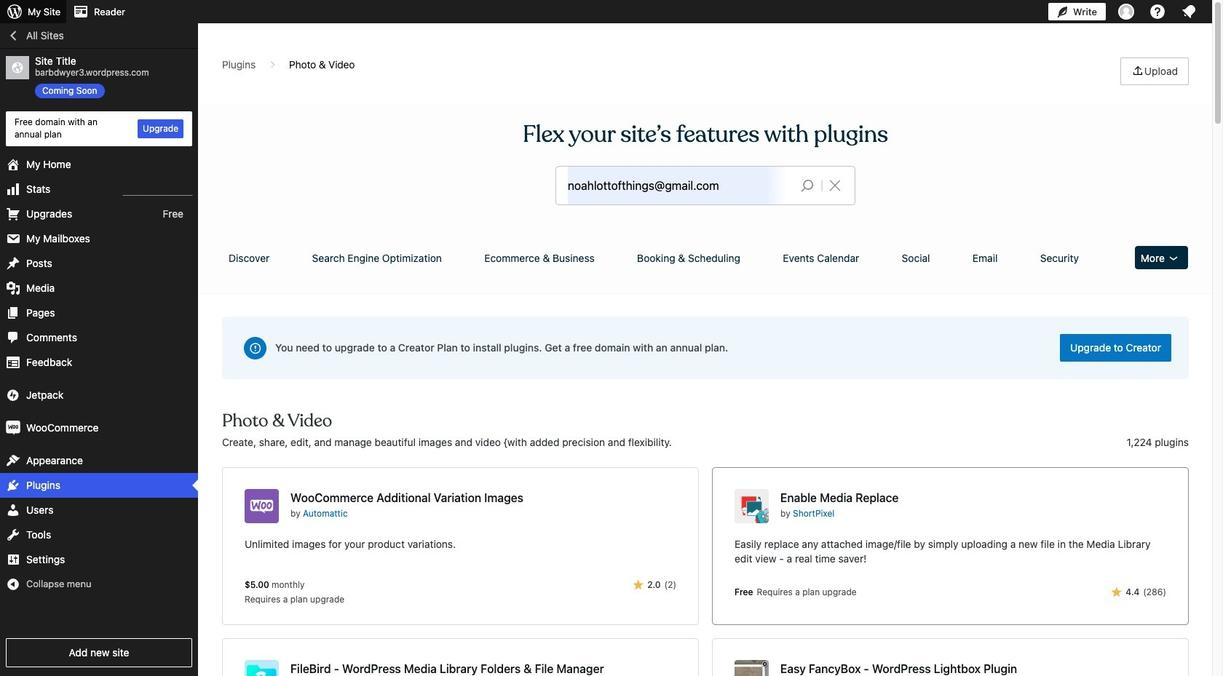 Task type: describe. For each thing, give the bounding box(es) containing it.
2 img image from the top
[[6, 421, 20, 435]]

Search search field
[[568, 167, 789, 205]]

2 plugin icon image from the left
[[735, 489, 769, 523]]

1 plugin icon image from the left
[[245, 489, 279, 523]]

1 img image from the top
[[6, 388, 20, 402]]

manage your notifications image
[[1180, 3, 1198, 20]]



Task type: locate. For each thing, give the bounding box(es) containing it.
0 horizontal spatial plugin icon image
[[245, 489, 279, 523]]

None search field
[[556, 167, 855, 205]]

img image
[[6, 388, 20, 402], [6, 421, 20, 435]]

1 vertical spatial img image
[[6, 421, 20, 435]]

plugin icon image
[[245, 489, 279, 523], [735, 489, 769, 523]]

my profile image
[[1118, 4, 1134, 20]]

0 vertical spatial img image
[[6, 388, 20, 402]]

1 horizontal spatial plugin icon image
[[735, 489, 769, 523]]

main content
[[217, 58, 1194, 676]]

close search image
[[817, 177, 853, 194]]

help image
[[1149, 3, 1166, 20]]

highest hourly views 0 image
[[123, 186, 192, 196]]

open search image
[[789, 175, 826, 196]]



Task type: vqa. For each thing, say whether or not it's contained in the screenshot.
Customize to the top
no



